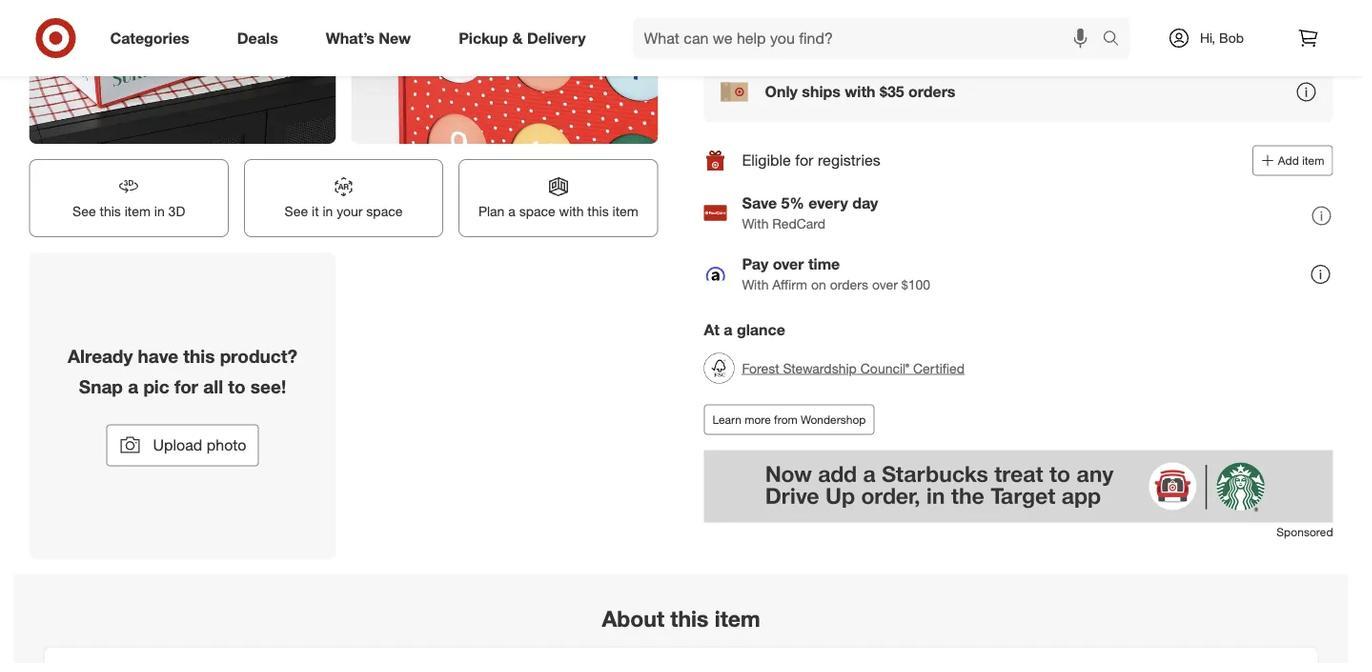 Task type: describe. For each thing, give the bounding box(es) containing it.
time
[[809, 255, 841, 274]]

a for glance
[[724, 321, 733, 340]]

see it in your space button
[[244, 160, 444, 237]]

certified
[[914, 360, 965, 377]]

add to cart button
[[806, 4, 1162, 46]]

$35
[[880, 83, 905, 101]]

3d
[[168, 203, 185, 220]]

upload
[[153, 436, 203, 455]]

product?
[[220, 345, 298, 367]]

see for see this item in 3d
[[73, 203, 96, 220]]

advertisement region
[[704, 451, 1334, 523]]

$100
[[902, 277, 931, 294]]

only ships with $35 orders button
[[704, 62, 1334, 123]]

glance
[[737, 321, 786, 340]]

about this item
[[602, 605, 761, 632]]

see this item in 3d button
[[29, 160, 229, 237]]

pickup & delivery link
[[443, 17, 610, 59]]

pay over time with affirm on orders over $100
[[742, 255, 931, 294]]

hi,
[[1201, 30, 1216, 46]]

13&#34;x16.5&#34; christmas countdown punch box red - wondershop&#8482;, 3 of 5 image
[[29, 0, 336, 144]]

item inside button
[[1303, 154, 1325, 168]]

save 5% every day with redcard
[[742, 194, 879, 232]]

at
[[704, 321, 720, 340]]

image gallery element
[[29, 0, 659, 560]]

this inside already have this product? snap a pic for all to see!
[[183, 345, 215, 367]]

forest stewardship council® certified
[[742, 360, 965, 377]]

see this item in 3d
[[73, 203, 185, 220]]

new
[[379, 29, 411, 47]]

registries
[[818, 151, 881, 170]]

learn
[[713, 413, 742, 427]]

2 in from the left
[[323, 203, 333, 220]]

ships
[[802, 83, 841, 101]]

council®
[[861, 360, 910, 377]]

hi, bob
[[1201, 30, 1245, 46]]

at a glance
[[704, 321, 786, 340]]

affirm
[[773, 277, 808, 294]]

delivery
[[527, 29, 586, 47]]

only ships with $35 orders
[[765, 83, 956, 101]]

to inside "add to cart" button
[[976, 16, 991, 35]]

add for add item
[[1279, 154, 1300, 168]]

add to cart
[[943, 16, 1025, 35]]

learn more from wondershop
[[713, 413, 866, 427]]

a for space
[[509, 203, 516, 220]]

2 space from the left
[[519, 203, 556, 220]]

what's new
[[326, 29, 411, 47]]

pickup & delivery
[[459, 29, 586, 47]]

on
[[812, 277, 827, 294]]

to inside already have this product? snap a pic for all to see!
[[228, 376, 246, 398]]

categories link
[[94, 17, 213, 59]]

with inside save 5% every day with redcard
[[742, 216, 769, 232]]

plan a space with this item
[[479, 203, 639, 220]]

a inside already have this product? snap a pic for all to see!
[[128, 376, 138, 398]]

day
[[853, 194, 879, 212]]

have
[[138, 345, 178, 367]]

1 in from the left
[[154, 203, 165, 220]]

13&#34;x16.5&#34; christmas countdown punch box red - wondershop&#8482;, 4 of 5 image
[[351, 0, 659, 144]]

photo
[[207, 436, 247, 455]]

snap
[[79, 376, 123, 398]]

add for add to cart
[[943, 16, 972, 35]]

about
[[602, 605, 665, 632]]

with inside pay over time with affirm on orders over $100
[[742, 277, 769, 294]]

your
[[337, 203, 363, 220]]



Task type: locate. For each thing, give the bounding box(es) containing it.
to
[[976, 16, 991, 35], [228, 376, 246, 398]]

see left 3d
[[73, 203, 96, 220]]

more
[[745, 413, 771, 427]]

every
[[809, 194, 849, 212]]

search
[[1094, 31, 1140, 49]]

over up affirm
[[773, 255, 805, 274]]

0 horizontal spatial orders
[[830, 277, 869, 294]]

sponsored
[[1277, 525, 1334, 540]]

pic
[[143, 376, 169, 398]]

1 vertical spatial with
[[559, 203, 584, 220]]

this
[[100, 203, 121, 220], [588, 203, 609, 220], [183, 345, 215, 367], [671, 605, 709, 632]]

see
[[73, 203, 96, 220], [285, 203, 308, 220]]

item
[[1303, 154, 1325, 168], [125, 203, 151, 220], [613, 203, 639, 220], [715, 605, 761, 632]]

1 horizontal spatial in
[[323, 203, 333, 220]]

1 horizontal spatial to
[[976, 16, 991, 35]]

add item button
[[1253, 146, 1334, 176]]

this inside plan a space with this item button
[[588, 203, 609, 220]]

1 vertical spatial to
[[228, 376, 246, 398]]

wondershop
[[801, 413, 866, 427]]

0 vertical spatial for
[[796, 151, 814, 170]]

add item
[[1279, 154, 1325, 168]]

redcard
[[773, 216, 826, 232]]

add inside button
[[1279, 154, 1300, 168]]

1 horizontal spatial a
[[509, 203, 516, 220]]

forest
[[742, 360, 780, 377]]

plan
[[479, 203, 505, 220]]

to right all
[[228, 376, 246, 398]]

1 vertical spatial over
[[873, 277, 898, 294]]

stewardship
[[783, 360, 857, 377]]

0 horizontal spatial see
[[73, 203, 96, 220]]

for inside already have this product? snap a pic for all to see!
[[174, 376, 198, 398]]

space right your
[[367, 203, 403, 220]]

in left 3d
[[154, 203, 165, 220]]

to left cart
[[976, 16, 991, 35]]

what's
[[326, 29, 375, 47]]

add
[[943, 16, 972, 35], [1279, 154, 1300, 168]]

1 horizontal spatial see
[[285, 203, 308, 220]]

all
[[203, 376, 223, 398]]

deals
[[237, 29, 278, 47]]

1 with from the top
[[742, 216, 769, 232]]

upload photo button
[[106, 425, 259, 467]]

a left pic
[[128, 376, 138, 398]]

already have this product? snap a pic for all to see!
[[68, 345, 298, 398]]

pay
[[742, 255, 769, 274]]

1 vertical spatial with
[[742, 277, 769, 294]]

for
[[796, 151, 814, 170], [174, 376, 198, 398]]

a
[[509, 203, 516, 220], [724, 321, 733, 340], [128, 376, 138, 398]]

1 vertical spatial add
[[1279, 154, 1300, 168]]

0 vertical spatial a
[[509, 203, 516, 220]]

orders right on
[[830, 277, 869, 294]]

for left all
[[174, 376, 198, 398]]

1 horizontal spatial space
[[519, 203, 556, 220]]

learn more from wondershop button
[[704, 405, 875, 436]]

deals link
[[221, 17, 302, 59]]

1 horizontal spatial orders
[[909, 83, 956, 101]]

see it in your space
[[285, 203, 403, 220]]

forest stewardship council® certified button
[[704, 348, 965, 390]]

eligible for registries
[[742, 151, 881, 170]]

with down save at the right top of the page
[[742, 216, 769, 232]]

with inside button
[[559, 203, 584, 220]]

bob
[[1220, 30, 1245, 46]]

0 vertical spatial orders
[[909, 83, 956, 101]]

space right "plan"
[[519, 203, 556, 220]]

0 horizontal spatial in
[[154, 203, 165, 220]]

2 see from the left
[[285, 203, 308, 220]]

0 horizontal spatial add
[[943, 16, 972, 35]]

orders inside button
[[909, 83, 956, 101]]

0 horizontal spatial for
[[174, 376, 198, 398]]

space
[[367, 203, 403, 220], [519, 203, 556, 220]]

for right the eligible
[[796, 151, 814, 170]]

orders
[[909, 83, 956, 101], [830, 277, 869, 294]]

in right it
[[323, 203, 333, 220]]

what's new link
[[310, 17, 435, 59]]

already
[[68, 345, 133, 367]]

cart
[[995, 16, 1025, 35]]

with inside button
[[845, 83, 876, 101]]

0 vertical spatial with
[[742, 216, 769, 232]]

only
[[765, 83, 798, 101]]

with
[[845, 83, 876, 101], [559, 203, 584, 220]]

over left $100
[[873, 277, 898, 294]]

2 with from the top
[[742, 277, 769, 294]]

2 horizontal spatial a
[[724, 321, 733, 340]]

in
[[154, 203, 165, 220], [323, 203, 333, 220]]

1 horizontal spatial with
[[845, 83, 876, 101]]

plan a space with this item button
[[459, 160, 659, 237]]

0 horizontal spatial over
[[773, 255, 805, 274]]

1 horizontal spatial add
[[1279, 154, 1300, 168]]

categories
[[110, 29, 190, 47]]

upload photo
[[153, 436, 247, 455]]

2 vertical spatial a
[[128, 376, 138, 398]]

0 vertical spatial to
[[976, 16, 991, 35]]

orders right $35
[[909, 83, 956, 101]]

&
[[513, 29, 523, 47]]

0 horizontal spatial a
[[128, 376, 138, 398]]

save
[[742, 194, 777, 212]]

with down pay
[[742, 277, 769, 294]]

1 vertical spatial for
[[174, 376, 198, 398]]

a right "plan"
[[509, 203, 516, 220]]

pickup
[[459, 29, 508, 47]]

0 vertical spatial with
[[845, 83, 876, 101]]

5%
[[782, 194, 805, 212]]

0 horizontal spatial space
[[367, 203, 403, 220]]

1 see from the left
[[73, 203, 96, 220]]

0 horizontal spatial to
[[228, 376, 246, 398]]

see left it
[[285, 203, 308, 220]]

a right at
[[724, 321, 733, 340]]

eligible
[[742, 151, 792, 170]]

1 vertical spatial orders
[[830, 277, 869, 294]]

with
[[742, 216, 769, 232], [742, 277, 769, 294]]

from
[[775, 413, 798, 427]]

it
[[312, 203, 319, 220]]

What can we help you find? suggestions appear below search field
[[633, 17, 1108, 59]]

0 horizontal spatial with
[[559, 203, 584, 220]]

0 vertical spatial add
[[943, 16, 972, 35]]

1 horizontal spatial over
[[873, 277, 898, 294]]

a inside button
[[509, 203, 516, 220]]

1 horizontal spatial for
[[796, 151, 814, 170]]

see for see it in your space
[[285, 203, 308, 220]]

over
[[773, 255, 805, 274], [873, 277, 898, 294]]

this inside see this item in 3d button
[[100, 203, 121, 220]]

0 vertical spatial over
[[773, 255, 805, 274]]

with left $35
[[845, 83, 876, 101]]

orders inside pay over time with affirm on orders over $100
[[830, 277, 869, 294]]

1 space from the left
[[367, 203, 403, 220]]

add inside button
[[943, 16, 972, 35]]

with right "plan"
[[559, 203, 584, 220]]

search button
[[1094, 17, 1140, 63]]

1 vertical spatial a
[[724, 321, 733, 340]]

see!
[[251, 376, 286, 398]]



Task type: vqa. For each thing, say whether or not it's contained in the screenshot.
Circle to the left
no



